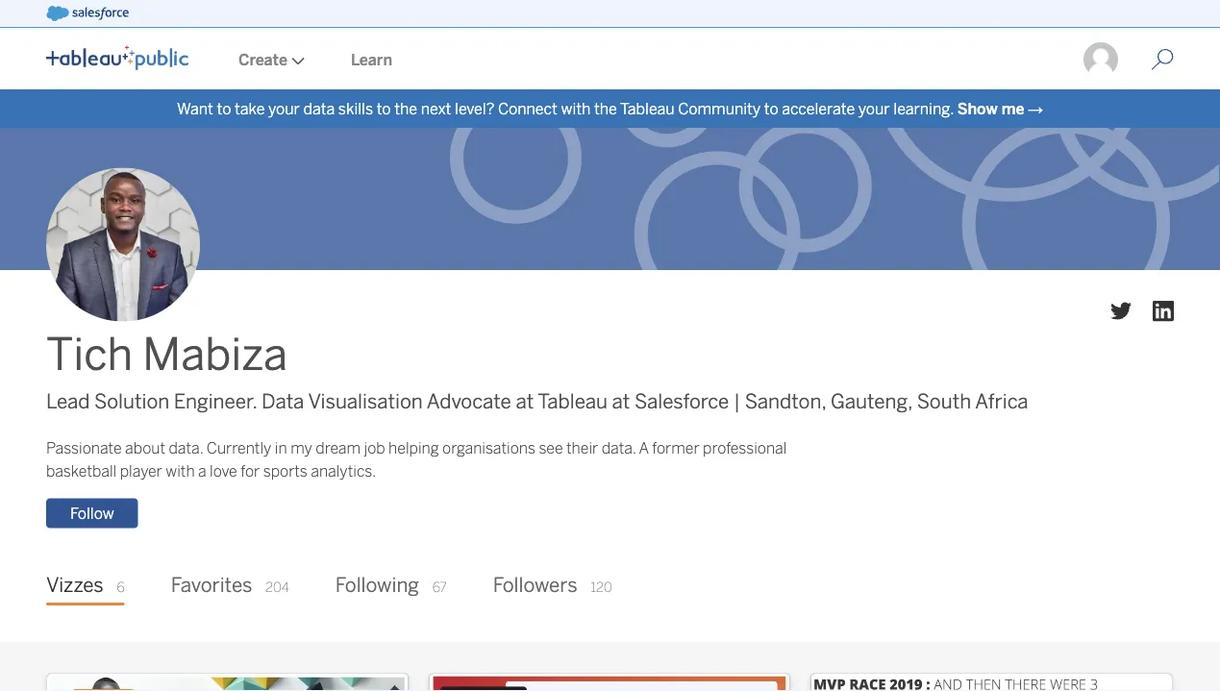 Task type: describe. For each thing, give the bounding box(es) containing it.
data
[[262, 390, 304, 414]]

vizzes
[[46, 573, 104, 597]]

level?
[[455, 100, 495, 118]]

learning.
[[894, 100, 954, 118]]

mabiza
[[143, 328, 288, 381]]

go to search image
[[1128, 48, 1198, 71]]

follow button
[[46, 499, 138, 528]]

67
[[433, 579, 447, 595]]

0 vertical spatial with
[[561, 100, 591, 118]]

former
[[652, 439, 700, 458]]

show me link
[[958, 100, 1025, 118]]

3 to from the left
[[764, 100, 779, 118]]

advocate
[[427, 390, 511, 414]]

engineer.
[[174, 390, 257, 414]]

learn
[[351, 50, 392, 69]]

|
[[734, 390, 741, 414]]

africa
[[975, 390, 1029, 414]]

salesforce logo image
[[46, 6, 129, 21]]

community
[[678, 100, 761, 118]]

2 your from the left
[[859, 100, 890, 118]]

followers
[[493, 573, 578, 597]]

follow
[[70, 504, 114, 523]]

connect
[[498, 100, 558, 118]]

204
[[266, 579, 289, 595]]

sports
[[263, 463, 308, 481]]

create
[[239, 50, 288, 69]]

tableau inside tich mabiza lead solution engineer. data visualisation advocate at tableau at salesforce | sandton, gauteng, south africa
[[538, 390, 608, 414]]

my
[[291, 439, 312, 458]]

take
[[235, 100, 265, 118]]

2 to from the left
[[377, 100, 391, 118]]

helping
[[389, 439, 439, 458]]

player
[[120, 463, 162, 481]]

gauteng,
[[831, 390, 913, 414]]

love
[[210, 463, 237, 481]]



Task type: locate. For each thing, give the bounding box(es) containing it.
data
[[303, 100, 335, 118]]

with inside the passionate about data. currently in my dream job helping organisations see their data. a former professional basketball player with a love for sports analytics.
[[166, 463, 195, 481]]

me
[[1002, 100, 1025, 118]]

organisations
[[443, 439, 536, 458]]

1 to from the left
[[217, 100, 231, 118]]

for
[[241, 463, 260, 481]]

1 data. from the left
[[169, 439, 203, 458]]

6
[[117, 579, 125, 595]]

their
[[567, 439, 599, 458]]

0 horizontal spatial the
[[395, 100, 418, 118]]

2 data. from the left
[[602, 439, 636, 458]]

tableau left "community"
[[620, 100, 675, 118]]

with
[[561, 100, 591, 118], [166, 463, 195, 481]]

data. up a
[[169, 439, 203, 458]]

data.
[[169, 439, 203, 458], [602, 439, 636, 458]]

about
[[125, 439, 165, 458]]

dream
[[316, 439, 361, 458]]

1 your from the left
[[268, 100, 300, 118]]

1 horizontal spatial tableau
[[620, 100, 675, 118]]

linkedin.com image
[[1153, 300, 1174, 322]]

visualisation
[[308, 390, 423, 414]]

the left next
[[395, 100, 418, 118]]

your right take
[[268, 100, 300, 118]]

→
[[1028, 100, 1044, 118]]

passionate about data. currently in my dream job helping organisations see their data. a former professional basketball player with a love for sports analytics.
[[46, 439, 787, 481]]

your left the learning.
[[859, 100, 890, 118]]

1 horizontal spatial the
[[594, 100, 617, 118]]

0 horizontal spatial data.
[[169, 439, 203, 458]]

at
[[516, 390, 534, 414], [612, 390, 630, 414]]

twitter.com image
[[1111, 300, 1132, 322]]

2 at from the left
[[612, 390, 630, 414]]

a
[[198, 463, 206, 481]]

learn link
[[328, 30, 416, 89]]

tableau
[[620, 100, 675, 118], [538, 390, 608, 414]]

tara.schultz image
[[1082, 40, 1121, 79]]

0 horizontal spatial tableau
[[538, 390, 608, 414]]

0 horizontal spatial with
[[166, 463, 195, 481]]

lead
[[46, 390, 90, 414]]

show
[[958, 100, 998, 118]]

1 vertical spatial tableau
[[538, 390, 608, 414]]

see
[[539, 439, 563, 458]]

to left take
[[217, 100, 231, 118]]

basketball
[[46, 463, 117, 481]]

to left accelerate
[[764, 100, 779, 118]]

1 horizontal spatial at
[[612, 390, 630, 414]]

solution
[[94, 390, 170, 414]]

the right connect
[[594, 100, 617, 118]]

a
[[639, 439, 649, 458]]

salesforce
[[635, 390, 729, 414]]

favorites
[[171, 573, 252, 597]]

1 horizontal spatial with
[[561, 100, 591, 118]]

data. left a
[[602, 439, 636, 458]]

0 horizontal spatial at
[[516, 390, 534, 414]]

create button
[[215, 30, 328, 89]]

following
[[335, 573, 419, 597]]

120
[[591, 579, 612, 595]]

job
[[364, 439, 385, 458]]

in
[[275, 439, 287, 458]]

0 horizontal spatial to
[[217, 100, 231, 118]]

at left 'salesforce'
[[612, 390, 630, 414]]

2 horizontal spatial to
[[764, 100, 779, 118]]

want
[[177, 100, 213, 118]]

avatar image
[[46, 168, 200, 322]]

tableau up their
[[538, 390, 608, 414]]

professional
[[703, 439, 787, 458]]

analytics.
[[311, 463, 376, 481]]

tich
[[46, 328, 133, 381]]

want to take your data skills to the next level? connect with the tableau community to accelerate your learning. show me →
[[177, 100, 1044, 118]]

accelerate
[[782, 100, 855, 118]]

with left a
[[166, 463, 195, 481]]

1 horizontal spatial your
[[859, 100, 890, 118]]

sandton,
[[745, 390, 827, 414]]

south
[[917, 390, 972, 414]]

your
[[268, 100, 300, 118], [859, 100, 890, 118]]

at right advocate
[[516, 390, 534, 414]]

skills
[[338, 100, 373, 118]]

with right connect
[[561, 100, 591, 118]]

1 vertical spatial with
[[166, 463, 195, 481]]

1 the from the left
[[395, 100, 418, 118]]

1 horizontal spatial to
[[377, 100, 391, 118]]

to right skills
[[377, 100, 391, 118]]

next
[[421, 100, 452, 118]]

1 horizontal spatial data.
[[602, 439, 636, 458]]

currently
[[207, 439, 272, 458]]

passionate
[[46, 439, 122, 458]]

logo image
[[46, 45, 189, 70]]

1 at from the left
[[516, 390, 534, 414]]

2 the from the left
[[594, 100, 617, 118]]

the
[[395, 100, 418, 118], [594, 100, 617, 118]]

to
[[217, 100, 231, 118], [377, 100, 391, 118], [764, 100, 779, 118]]

tich mabiza lead solution engineer. data visualisation advocate at tableau at salesforce | sandton, gauteng, south africa
[[46, 328, 1029, 414]]

0 vertical spatial tableau
[[620, 100, 675, 118]]

0 horizontal spatial your
[[268, 100, 300, 118]]



Task type: vqa. For each thing, say whether or not it's contained in the screenshot.
2nd DATA.
yes



